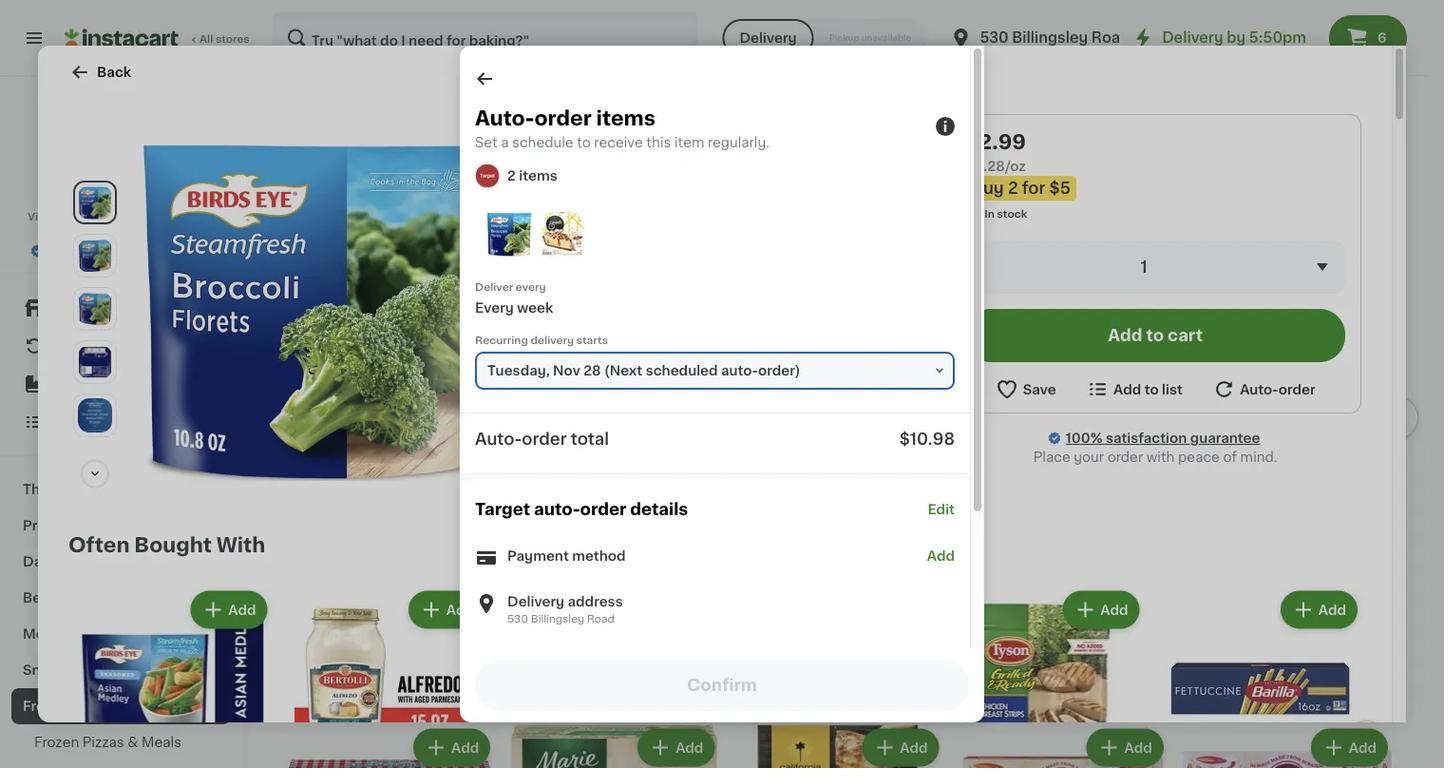 Task type: locate. For each thing, give the bounding box(es) containing it.
0 horizontal spatial frozen pizzas & meals
[[34, 736, 182, 749]]

1 horizontal spatial see
[[554, 607, 580, 620]]

frozen
[[515, 138, 586, 158], [798, 484, 843, 497], [335, 503, 379, 516], [651, 503, 696, 516], [959, 522, 1004, 535], [285, 673, 357, 693], [23, 700, 69, 713], [34, 736, 79, 749]]

$5 for birds eye steamfresh edamame in the pod frozen vegetables
[[566, 467, 580, 478]]

1 vertical spatial frozen pizzas & meals
[[34, 736, 182, 749]]

100% left enlarge frozen produce birds eye steamfresh broccoli florets frozen vegetables angle_left (opens in a new tab) image at top left
[[49, 246, 77, 256]]

often
[[68, 535, 130, 555]]

eye inside birds eye steamfresh broccoli florets frozen vegetables
[[323, 484, 348, 497]]

99 down ingredients
[[535, 441, 550, 451]]

0 horizontal spatial target logo image
[[79, 99, 163, 183]]

sugar
[[546, 205, 586, 218]]

order for auto-order items set a schedule to receive this item regularly.
[[535, 108, 592, 128]]

sale
[[321, 169, 366, 189]]

oz right the 10
[[524, 558, 537, 569]]

steamfresh for birds eye steamfresh edamame in the pod frozen vegetables
[[576, 484, 653, 497]]

0 horizontal spatial for
[[324, 467, 339, 478]]

1 99 from the left
[[311, 441, 325, 451]]

2 vertical spatial to
[[1145, 383, 1159, 396]]

see eligible items down birds eye steamfresh broccoli florets frozen vegetables
[[329, 565, 450, 579]]

snacks inside the bagel bites cheese & pepperoni mini pizza bagel frozen food snacks
[[1045, 522, 1093, 535]]

details button
[[515, 255, 927, 274]]

see eligible items for pizza
[[1003, 607, 1124, 620]]

100% inside "button"
[[49, 246, 77, 256]]

eye for birds eye steamfresh broccoli florets frozen vegetables shop all
[[575, 115, 614, 135]]

1 vertical spatial 100%
[[1066, 432, 1103, 445]]

see inside product group
[[1003, 607, 1029, 620]]

cheese
[[866, 465, 918, 478], [1038, 484, 1089, 497]]

road
[[1092, 31, 1130, 45], [587, 614, 615, 624]]

1 vertical spatial auto-
[[1241, 383, 1279, 396]]

deliver every every week
[[475, 282, 554, 315]]

delivery
[[1163, 31, 1224, 45], [740, 31, 797, 45], [508, 595, 565, 608]]

order inside auto-order items set a schedule to receive this item regularly.
[[535, 108, 592, 128]]

bagel down your
[[1100, 503, 1138, 516]]

1 save from the left
[[1028, 467, 1053, 478]]

auto-
[[534, 501, 580, 518]]

broccoli
[[746, 115, 835, 135], [432, 484, 487, 497]]

target up policy.
[[99, 189, 143, 202]]

0 horizontal spatial eligible
[[359, 565, 409, 579]]

auto- inside button
[[1241, 383, 1279, 396]]

0 horizontal spatial frozen pizzas & meals link
[[11, 724, 231, 760]]

0 vertical spatial view
[[1308, 172, 1341, 185]]

back button
[[68, 61, 131, 84]]

auto- up a
[[475, 108, 535, 128]]

99 up birds eye steamfresh broccoli florets frozen vegetables
[[311, 441, 325, 451]]

free
[[1226, 419, 1250, 429]]

0 horizontal spatial 100%
[[49, 246, 77, 256]]

0 horizontal spatial road
[[587, 614, 615, 624]]

florets
[[839, 115, 913, 135], [285, 503, 331, 516]]

see down many in stock
[[1003, 607, 1029, 620]]

1 horizontal spatial florets
[[839, 115, 913, 135]]

0 horizontal spatial pizza
[[789, 465, 824, 478]]

2 horizontal spatial eligible
[[1032, 607, 1082, 620]]

the
[[595, 503, 617, 516]]

0 vertical spatial stock
[[998, 209, 1028, 219]]

delivery inside delivery by 5:50pm 'link'
[[1163, 31, 1224, 45]]

0 horizontal spatial cheese
[[866, 465, 918, 478]]

1 horizontal spatial eye
[[547, 484, 573, 497]]

in
[[580, 503, 592, 516], [1010, 577, 1020, 588]]

6 button
[[1330, 15, 1408, 61]]

$10.98
[[900, 431, 955, 447]]

eye inside "birds eye steamfresh edamame in the pod frozen vegetables"
[[547, 484, 573, 497]]

1 $ from the left
[[289, 441, 296, 451]]

regularly.
[[708, 136, 770, 149]]

1 vertical spatial 100% satisfaction guarantee
[[1066, 432, 1261, 445]]

1 buy 2 for $5 from the left
[[291, 467, 355, 478]]

meat & seafood link
[[11, 616, 231, 652]]

food
[[1007, 522, 1041, 535]]

1 horizontal spatial target logo image
[[475, 164, 500, 188]]

$ 2 99 down ingredients
[[514, 440, 550, 460]]

delivery by 5:50pm
[[1163, 31, 1307, 45]]

eligible down many in stock
[[1032, 607, 1082, 620]]

1 vertical spatial view more link
[[1308, 674, 1393, 693]]

1 horizontal spatial shop
[[515, 163, 550, 176]]

1 horizontal spatial 99
[[535, 441, 550, 451]]

target logo image inside auto-order more items dialog
[[475, 164, 500, 188]]

oz inside low sugar 10.8 oz
[[546, 224, 562, 237]]

add button
[[415, 226, 489, 260], [1089, 226, 1162, 260], [1314, 226, 1387, 260], [928, 547, 955, 566], [192, 593, 266, 627], [410, 593, 484, 627], [1065, 593, 1138, 627], [1283, 593, 1357, 627], [415, 731, 489, 765], [640, 731, 713, 765], [864, 731, 938, 765], [1089, 731, 1162, 765], [1314, 731, 1387, 765]]

add inside button
[[1114, 383, 1142, 396]]

12 99
[[970, 440, 1008, 460]]

enlarge frozen produce birds eye steamfresh broccoli florets frozen vegetables lifestyle (opens in a new tab) image
[[78, 398, 112, 432]]

to up shop all link
[[577, 136, 591, 149]]

stock right in
[[998, 209, 1028, 219]]

0 vertical spatial in
[[580, 503, 592, 516]]

0 horizontal spatial see
[[329, 565, 355, 579]]

to left list
[[1145, 383, 1159, 396]]

vegetables for birds eye steamfresh broccoli florets frozen vegetables
[[383, 503, 458, 516]]

1 view more link from the top
[[1308, 169, 1393, 188]]

1 horizontal spatial road
[[1092, 31, 1130, 45]]

1 horizontal spatial satisfaction
[[1106, 432, 1188, 445]]

see eligible items down many in stock
[[1003, 607, 1124, 620]]

for
[[1023, 180, 1046, 196], [324, 467, 339, 478], [548, 467, 563, 478]]

1 horizontal spatial pizza
[[1062, 503, 1097, 516]]

oz inside product group
[[979, 558, 992, 569]]

2 inside "$2.99 $0.28/oz buy 2 for $5"
[[1009, 180, 1019, 196]]

0 horizontal spatial spend
[[964, 467, 999, 478]]

cheese inside the bagel bites cheese & pepperoni mini pizza bagel frozen food snacks
[[1038, 484, 1089, 497]]

1 horizontal spatial frozen pizzas & meals
[[285, 673, 518, 693]]

1 vertical spatial 530
[[508, 614, 528, 624]]

gluten-free
[[1185, 419, 1250, 429]]

see eligible items
[[329, 565, 450, 579], [554, 607, 675, 620], [1003, 607, 1124, 620]]

1 horizontal spatial meals
[[455, 673, 518, 693]]

2 $ 2 99 from the left
[[514, 440, 550, 460]]

view
[[1308, 172, 1341, 185], [28, 212, 53, 222], [1308, 677, 1341, 690]]

buy it again
[[53, 339, 134, 353]]

shop down schedule
[[515, 163, 550, 176]]

2 $ from the left
[[514, 441, 520, 451]]

view pricing policy. not affiliated with instacart.
[[28, 212, 206, 237]]

1 vertical spatial target
[[475, 501, 531, 518]]

birds eye steamfresh broccoli florets frozen vegetables
[[285, 484, 487, 516]]

to inside button
[[1145, 383, 1159, 396]]

meals
[[455, 673, 518, 693], [142, 736, 182, 749]]

cheese up "mini"
[[1038, 484, 1089, 497]]

frozen pizzas & meals link
[[285, 672, 518, 695], [11, 724, 231, 760]]

99 for birds eye steamfresh broccoli florets frozen vegetables
[[311, 441, 325, 451]]

2 horizontal spatial delivery
[[1163, 31, 1224, 45]]

delivery inside delivery address 530 billingsley road
[[508, 595, 565, 608]]

eligible down birds eye steamfresh broccoli florets frozen vegetables
[[359, 565, 409, 579]]

$ 2 99 up birds eye steamfresh broccoli florets frozen vegetables
[[289, 440, 325, 460]]

buy down $0.28/oz
[[972, 180, 1005, 196]]

florets inside birds eye steamfresh broccoli florets frozen vegetables
[[285, 503, 331, 516]]

stock inside "item carousel" "region"
[[1023, 577, 1053, 588]]

3 $ from the left
[[1187, 441, 1194, 451]]

in left the
[[580, 503, 592, 516]]

0 horizontal spatial delivery
[[508, 595, 565, 608]]

now
[[371, 169, 418, 189]]

a
[[501, 136, 509, 149]]

1 horizontal spatial snacks
[[847, 484, 895, 497]]

2 99 from the left
[[535, 441, 550, 451]]

shop up it
[[53, 301, 89, 315]]

save for 5
[[1253, 467, 1278, 478]]

99 for birds eye steamfresh edamame in the pod frozen vegetables
[[535, 441, 550, 451]]

mind.
[[1241, 451, 1278, 464]]

$5 inside "$2.99 $0.28/oz buy 2 for $5"
[[1050, 180, 1071, 196]]

1 vertical spatial more
[[1344, 677, 1379, 690]]

delivery for delivery by 5:50pm
[[1163, 31, 1224, 45]]

steamfresh for birds eye steamfresh broccoli florets frozen vegetables
[[351, 484, 429, 497]]

birds inside birds eye steamfresh broccoli florets frozen vegetables shop all
[[515, 115, 570, 135]]

snacks down rolls,
[[847, 484, 895, 497]]

see eligible items button down many in stock
[[959, 598, 1168, 630]]

delivery for delivery
[[740, 31, 797, 45]]

2 horizontal spatial see eligible items button
[[959, 598, 1168, 630]]

1 vertical spatial shop
[[53, 301, 89, 315]]

save down place
[[1028, 467, 1053, 478]]

instacart.
[[104, 227, 155, 237]]

view for frozen pizzas & meals
[[1308, 677, 1341, 690]]

order for auto-order
[[1279, 383, 1316, 396]]

buy 2 for $5 down directions
[[515, 467, 580, 478]]

buy 2 for $5 up birds eye steamfresh broccoli florets frozen vegetables
[[291, 467, 355, 478]]

spend down 12
[[964, 467, 999, 478]]

see eligible items down method
[[554, 607, 675, 620]]

0 vertical spatial road
[[1092, 31, 1130, 45]]

items for birds eye steamfresh broccoli florets frozen vegetables
[[412, 565, 450, 579]]

enlarge frozen produce birds eye steamfresh broccoli florets frozen vegetables angle_left (opens in a new tab) image
[[78, 238, 112, 273]]

see down payment method
[[554, 607, 580, 620]]

1 horizontal spatial 530
[[980, 31, 1009, 45]]

1 horizontal spatial see eligible items
[[554, 607, 675, 620]]

0 horizontal spatial meals
[[142, 736, 182, 749]]

place
[[1034, 451, 1071, 464]]

0 horizontal spatial target
[[99, 189, 143, 202]]

100% satisfaction guarantee up the place your order with peace of mind.
[[1066, 432, 1261, 445]]

enlarge frozen produce birds eye steamfresh broccoli florets frozen vegetables angle_back (opens in a new tab) image
[[78, 345, 112, 379]]

bagel up pepperoni
[[959, 484, 997, 497]]

$ 2 99 for birds eye steamfresh broccoli florets frozen vegetables
[[289, 440, 325, 460]]

see eligible items button down method
[[510, 598, 719, 630]]

0 vertical spatial more
[[1344, 172, 1379, 185]]

road inside 530 billingsley road popup button
[[1092, 31, 1130, 45]]

pizza inside totino's pizza rolls, cheese flavored, frozen snacks
[[789, 465, 824, 478]]

with down pricing
[[78, 227, 101, 237]]

target inside auto-order more items dialog
[[475, 501, 531, 518]]

of
[[1224, 451, 1238, 464]]

steamfresh inside birds eye steamfresh broccoli florets frozen vegetables shop all
[[619, 115, 742, 135]]

2 more from the top
[[1344, 677, 1379, 690]]

see eligible items button for pod
[[510, 598, 719, 630]]

1 vertical spatial in
[[1010, 577, 1020, 588]]

more
[[554, 353, 589, 367]]

eye for birds eye steamfresh edamame in the pod frozen vegetables
[[547, 484, 573, 497]]

birds
[[515, 115, 570, 135], [285, 484, 319, 497], [510, 484, 544, 497]]

vegetables inside birds eye steamfresh broccoli florets frozen vegetables
[[383, 503, 458, 516]]

0 horizontal spatial with
[[78, 227, 101, 237]]

spend down peace
[[1189, 467, 1224, 478]]

recurring
[[475, 335, 528, 346]]

florets inside birds eye steamfresh broccoli florets frozen vegetables shop all
[[839, 115, 913, 135]]

100% satisfaction guarantee down instacart.
[[49, 246, 201, 256]]

for inside "$2.99 $0.28/oz buy 2 for $5"
[[1023, 180, 1046, 196]]

enlarge frozen produce birds eye steamfresh broccoli florets frozen vegetables hero (opens in a new tab) image
[[78, 185, 112, 219]]

2 vertical spatial vegetables
[[510, 522, 585, 535]]

birds inside birds eye steamfresh broccoli florets frozen vegetables
[[285, 484, 319, 497]]

to inside auto-order items set a schedule to receive this item regularly.
[[577, 136, 591, 149]]

0 vertical spatial pizzas
[[361, 673, 428, 693]]

100% up your
[[1066, 432, 1103, 445]]

frozen inside totino's pizza rolls, cheese flavored, frozen snacks
[[798, 484, 843, 497]]

eye inside birds eye steamfresh broccoli florets frozen vegetables shop all
[[575, 115, 614, 135]]

1 spend from the left
[[964, 467, 999, 478]]

1 horizontal spatial oz
[[546, 224, 562, 237]]

1 vertical spatial florets
[[285, 503, 331, 516]]

recurring delivery starts
[[475, 335, 608, 346]]

add inside auto-order more items dialog
[[928, 549, 955, 563]]

1 vertical spatial to
[[1147, 327, 1165, 344]]

0 vertical spatial shop
[[515, 163, 550, 176]]

$0.28/oz
[[966, 160, 1027, 173]]

0 horizontal spatial see eligible items
[[329, 565, 450, 579]]

read more
[[515, 353, 589, 367]]

guarantee inside "button"
[[146, 246, 201, 256]]

on sale now
[[285, 169, 418, 189]]

candy
[[90, 664, 135, 677]]

2
[[508, 169, 516, 183], [1009, 180, 1019, 196], [296, 440, 309, 460], [520, 440, 533, 460], [315, 467, 321, 478], [539, 467, 546, 478]]

$ 2 99 for birds eye steamfresh edamame in the pod frozen vegetables
[[514, 440, 550, 460]]

method
[[572, 549, 626, 563]]

1 horizontal spatial bagel
[[1100, 503, 1138, 516]]

$2.99
[[966, 132, 1027, 152]]

eye for birds eye steamfresh broccoli florets frozen vegetables
[[323, 484, 348, 497]]

1 $ 2 99 from the left
[[289, 440, 325, 460]]

$5 for bagel bites cheese & pepperoni mini pizza bagel frozen food snacks
[[1055, 467, 1069, 478]]

1 horizontal spatial vegetables
[[510, 522, 585, 535]]

auto-order more items dialog
[[460, 46, 985, 768]]

1 horizontal spatial buy 2 for $5
[[515, 467, 580, 478]]

guarantee down affiliated
[[146, 246, 201, 256]]

list
[[1163, 383, 1183, 396]]

broccoli for birds eye steamfresh broccoli florets frozen vegetables
[[432, 484, 487, 497]]

enlarge frozen produce birds eye steamfresh broccoli florets frozen vegetables angle_right (opens in a new tab) image
[[78, 292, 112, 326]]

2 view more from the top
[[1308, 677, 1379, 690]]

0 horizontal spatial $
[[289, 441, 296, 451]]

see eligible items inside product group
[[1003, 607, 1124, 620]]

auto- inside auto-order items set a schedule to receive this item regularly.
[[475, 108, 535, 128]]

1 horizontal spatial save
[[1253, 467, 1278, 478]]

steamfresh inside birds eye steamfresh broccoli florets frozen vegetables
[[351, 484, 429, 497]]

1 vertical spatial vegetables
[[383, 503, 458, 516]]

10.8
[[515, 224, 543, 237]]

shop link
[[11, 289, 231, 327]]

$5
[[1050, 180, 1071, 196], [341, 467, 355, 478], [566, 467, 580, 478], [1055, 467, 1069, 478], [1280, 467, 1294, 478]]

1 horizontal spatial delivery
[[740, 31, 797, 45]]

birds inside "birds eye steamfresh edamame in the pod frozen vegetables"
[[510, 484, 544, 497]]

0 horizontal spatial in
[[580, 503, 592, 516]]

product group
[[285, 221, 494, 588], [510, 221, 719, 630], [959, 221, 1168, 630], [1183, 221, 1393, 588], [68, 587, 271, 768], [287, 587, 490, 768], [941, 587, 1144, 768], [1159, 587, 1362, 768], [285, 725, 494, 768], [510, 725, 719, 768], [734, 725, 944, 768], [959, 725, 1168, 768], [1183, 725, 1393, 768]]

save for 99
[[1028, 467, 1053, 478]]

auto- up free
[[1241, 383, 1279, 396]]

for up in stock
[[1023, 180, 1046, 196]]

0 horizontal spatial 530
[[508, 614, 528, 624]]

on sale now link
[[285, 167, 418, 190]]

2 horizontal spatial see
[[1003, 607, 1029, 620]]

auto- down ingredients
[[475, 431, 522, 447]]

1 view more from the top
[[1308, 172, 1379, 185]]

1 horizontal spatial guarantee
[[1191, 432, 1261, 445]]

oz right '31.1'
[[979, 558, 992, 569]]

0 vertical spatial 530
[[980, 31, 1009, 45]]

broccoli inside birds eye steamfresh broccoli florets frozen vegetables
[[432, 484, 487, 497]]

often bought with
[[68, 535, 266, 555]]

to for add to cart
[[1147, 327, 1165, 344]]

add to list button
[[1087, 377, 1183, 401]]

None search field
[[272, 11, 698, 65]]

$ for birds eye steamfresh broccoli florets frozen vegetables
[[289, 441, 296, 451]]

broccoli inside birds eye steamfresh broccoli florets frozen vegetables shop all
[[746, 115, 835, 135]]

see eligible items for vegetables
[[329, 565, 450, 579]]

★★★★★
[[515, 180, 600, 197], [515, 180, 600, 197], [510, 540, 576, 554], [510, 540, 576, 554], [959, 540, 1025, 554], [959, 540, 1025, 554]]

items inside auto-order items set a schedule to receive this item regularly.
[[597, 108, 656, 128]]

1 vertical spatial cheese
[[1038, 484, 1089, 497]]

530 billingsley road
[[980, 31, 1130, 45]]

10 oz
[[510, 558, 537, 569]]

5:50pm
[[1250, 31, 1307, 45]]

with down "100% satisfaction guarantee" link
[[1147, 451, 1175, 464]]

items
[[597, 108, 656, 128], [519, 169, 558, 183], [412, 565, 450, 579], [636, 607, 675, 620], [1086, 607, 1124, 620]]

satisfaction down instacart.
[[80, 246, 144, 256]]

order inside button
[[1279, 383, 1316, 396]]

0 vertical spatial target
[[99, 189, 143, 202]]

0 horizontal spatial bagel
[[959, 484, 997, 497]]

0 vertical spatial frozen pizzas & meals
[[285, 673, 518, 693]]

target left auto-
[[475, 501, 531, 518]]

0 vertical spatial auto-
[[475, 108, 535, 128]]

steamfresh inside "birds eye steamfresh edamame in the pod frozen vegetables"
[[576, 484, 653, 497]]

2 horizontal spatial vegetables
[[591, 138, 710, 158]]

0 vertical spatial pizza
[[789, 465, 824, 478]]

see down birds eye steamfresh broccoli florets frozen vegetables
[[329, 565, 355, 579]]

2 save from the left
[[1253, 467, 1278, 478]]

99 right 12
[[993, 441, 1008, 451]]

satisfaction up the place your order with peace of mind.
[[1106, 432, 1188, 445]]

0 horizontal spatial vegetables
[[383, 503, 458, 516]]

guarantee
[[146, 246, 201, 256], [1191, 432, 1261, 445]]

auto-
[[475, 108, 535, 128], [1241, 383, 1279, 396], [475, 431, 522, 447]]

target logo image down set
[[475, 164, 500, 188]]

to left cart
[[1147, 327, 1165, 344]]

0 vertical spatial meals
[[455, 673, 518, 693]]

0 vertical spatial cheese
[[866, 465, 918, 478]]

see eligible items button down birds eye steamfresh broccoli florets frozen vegetables
[[285, 556, 494, 588]]

2 buy 2 for $5 from the left
[[515, 467, 580, 478]]

target logo image
[[79, 99, 163, 183], [475, 164, 500, 188]]

cheese right rolls,
[[866, 465, 918, 478]]

pizza left rolls,
[[789, 465, 824, 478]]

1 vertical spatial pizza
[[1062, 503, 1097, 516]]

1 vertical spatial meals
[[142, 736, 182, 749]]

oz down sugar at the left
[[546, 224, 562, 237]]

1 vertical spatial road
[[587, 614, 615, 624]]

0 vertical spatial florets
[[839, 115, 913, 135]]

target logo image up enlarge frozen produce birds eye steamfresh broccoli florets frozen vegetables hero (opens in a new tab) image
[[79, 99, 163, 183]]

2 horizontal spatial for
[[1023, 180, 1046, 196]]

to
[[577, 136, 591, 149], [1147, 327, 1165, 344], [1145, 383, 1159, 396]]

0 horizontal spatial buy 2 for $5
[[291, 467, 355, 478]]

see eligible items button for pizza
[[959, 598, 1168, 630]]

in
[[985, 209, 995, 219]]

bagel bites cheese & pepperoni mini pizza bagel frozen food snacks
[[959, 484, 1138, 535]]

1 more from the top
[[1344, 172, 1379, 185]]

3 99 from the left
[[993, 441, 1008, 451]]

buy inside "$2.99 $0.28/oz buy 2 for $5"
[[972, 180, 1005, 196]]

2 vertical spatial auto-
[[475, 431, 522, 447]]

see eligible items button for vegetables
[[285, 556, 494, 588]]

1 vertical spatial view
[[28, 212, 53, 222]]

for down directions
[[548, 467, 563, 478]]

0 vertical spatial 100% satisfaction guarantee
[[49, 246, 201, 256]]

0 horizontal spatial shop
[[53, 301, 89, 315]]

in right many
[[1010, 577, 1020, 588]]

add
[[452, 237, 479, 250], [1125, 237, 1153, 250], [1350, 237, 1377, 250], [1109, 327, 1143, 344], [1114, 383, 1142, 396], [928, 549, 955, 563], [228, 603, 256, 617], [447, 603, 474, 617], [1101, 603, 1129, 617], [1319, 603, 1347, 617], [452, 741, 479, 754], [676, 741, 704, 754], [901, 741, 928, 754], [1125, 741, 1153, 754], [1350, 741, 1377, 754]]

target for target
[[99, 189, 143, 202]]

2 horizontal spatial snacks
[[1045, 522, 1093, 535]]

buy it again link
[[11, 327, 231, 365]]

rolls,
[[827, 465, 863, 478]]

product group containing 12
[[959, 221, 1168, 630]]

edamame
[[510, 503, 577, 516]]

total
[[571, 431, 609, 447]]

0 horizontal spatial see eligible items button
[[285, 556, 494, 588]]

again
[[96, 339, 134, 353]]

lists
[[53, 415, 86, 429]]

1 horizontal spatial for
[[548, 467, 563, 478]]

order for auto-order total
[[522, 431, 567, 447]]

delivery inside 'delivery' button
[[740, 31, 797, 45]]

pizza right "mini"
[[1062, 503, 1097, 516]]

2 view more link from the top
[[1308, 674, 1393, 693]]

stock right many
[[1023, 577, 1053, 588]]

buy down directions
[[515, 467, 537, 478]]

guarantee down gluten-free
[[1191, 432, 1261, 445]]

snacks down "meat"
[[23, 664, 73, 677]]

0 horizontal spatial pizzas
[[83, 736, 124, 749]]

2 horizontal spatial oz
[[979, 558, 992, 569]]

$5 for birds eye steamfresh broccoli florets frozen vegetables
[[341, 467, 355, 478]]

frozen inside the bagel bites cheese & pepperoni mini pizza bagel frozen food snacks
[[959, 522, 1004, 535]]

view more for frozen pizzas & meals
[[1308, 677, 1379, 690]]

many
[[978, 577, 1008, 588]]

vegetables inside birds eye steamfresh broccoli florets frozen vegetables shop all
[[591, 138, 710, 158]]

pizzas
[[361, 673, 428, 693], [83, 736, 124, 749]]

eligible for frozen
[[359, 565, 409, 579]]

eligible inside product group
[[1032, 607, 1082, 620]]

target
[[99, 189, 143, 202], [475, 501, 531, 518]]

2 vertical spatial snacks
[[23, 664, 73, 677]]

snacks down "mini"
[[1045, 522, 1093, 535]]

auto- for items
[[475, 108, 535, 128]]

item carousel region
[[285, 213, 1419, 641]]

eligible down method
[[583, 607, 633, 620]]

frozen pizzas & meals
[[285, 673, 518, 693], [34, 736, 182, 749]]

to inside 'button'
[[1147, 327, 1165, 344]]

save down the mind.
[[1253, 467, 1278, 478]]

0 vertical spatial view more
[[1308, 172, 1379, 185]]

2 spend from the left
[[1189, 467, 1224, 478]]

week
[[517, 301, 554, 315]]

save
[[1028, 467, 1053, 478], [1253, 467, 1278, 478]]

for up birds eye steamfresh broccoli florets frozen vegetables
[[324, 467, 339, 478]]

deliver
[[475, 282, 513, 292]]



Task type: describe. For each thing, give the bounding box(es) containing it.
spend $32, save $5
[[964, 467, 1069, 478]]

auto-order items set a schedule to receive this item regularly.
[[475, 108, 770, 149]]

gluten-
[[1185, 419, 1226, 429]]

buy 2 for $5 for florets
[[291, 467, 355, 478]]

cheese inside totino's pizza rolls, cheese flavored, frozen snacks
[[866, 465, 918, 478]]

auto- for total
[[475, 431, 522, 447]]

thanksgiving link
[[11, 471, 231, 508]]

policy.
[[96, 212, 133, 222]]

for for birds eye steamfresh broccoli florets frozen vegetables
[[324, 467, 339, 478]]

pizza inside the bagel bites cheese & pepperoni mini pizza bagel frozen food snacks
[[1062, 503, 1097, 516]]

snacks inside totino's pizza rolls, cheese flavored, frozen snacks
[[847, 484, 895, 497]]

birds for birds eye steamfresh broccoli florets frozen vegetables shop all
[[515, 115, 570, 135]]

$ inside "$ 5 69"
[[1187, 441, 1194, 451]]

edwards® turtle pie image
[[540, 211, 586, 257]]

every
[[475, 301, 514, 315]]

thanksgiving
[[23, 483, 114, 496]]

31.1
[[959, 558, 977, 569]]

to for add to list
[[1145, 383, 1159, 396]]

service type group
[[723, 19, 927, 57]]

more for on sale now
[[1344, 172, 1379, 185]]

target logo image for 2 items
[[475, 164, 500, 188]]

auto-order
[[1241, 383, 1316, 396]]

$2.99 $0.28/oz buy 2 for $5
[[966, 132, 1071, 196]]

starts
[[577, 335, 608, 346]]

produce link
[[11, 508, 231, 544]]

100% satisfaction guarantee link
[[1066, 429, 1261, 448]]

1 horizontal spatial in
[[1010, 577, 1020, 588]]

$ for birds eye steamfresh edamame in the pod frozen vegetables
[[514, 441, 520, 451]]

cart
[[1168, 327, 1204, 344]]

add to list
[[1114, 383, 1183, 396]]

save
[[1023, 383, 1057, 396]]

eligible for the
[[583, 607, 633, 620]]

items for bagel bites cheese & pepperoni mini pizza bagel frozen food snacks
[[1086, 607, 1124, 620]]

back
[[97, 66, 131, 79]]

billingsley inside delivery address 530 billingsley road
[[531, 614, 585, 624]]

add button inside auto-order more items dialog
[[928, 547, 955, 566]]

vegetables inside "birds eye steamfresh edamame in the pod frozen vegetables"
[[510, 522, 585, 535]]

billingsley inside popup button
[[1013, 31, 1089, 45]]

frozen inside "birds eye steamfresh edamame in the pod frozen vegetables"
[[651, 503, 696, 516]]

530 inside 530 billingsley road popup button
[[980, 31, 1009, 45]]

view more link for on sale now
[[1308, 169, 1393, 188]]

this
[[647, 136, 672, 149]]

100% satisfaction guarantee inside "button"
[[49, 246, 201, 256]]

every
[[516, 282, 546, 292]]

1 vertical spatial bagel
[[1100, 503, 1138, 516]]

directions
[[515, 444, 586, 457]]

item
[[675, 136, 705, 149]]

not
[[135, 212, 155, 222]]

see for florets
[[329, 565, 355, 579]]

see eligible items for pod
[[554, 607, 675, 620]]

view for on sale now
[[1308, 172, 1341, 185]]

2 inside auto-order more items dialog
[[508, 169, 516, 183]]

0 vertical spatial frozen pizzas & meals link
[[285, 672, 518, 695]]

target auto-order details
[[475, 501, 688, 518]]

$ 5 69
[[1187, 440, 1224, 460]]

edit button
[[928, 484, 955, 535]]

for for birds eye steamfresh edamame in the pod frozen vegetables
[[548, 467, 563, 478]]

details
[[631, 501, 688, 518]]

mini
[[1031, 503, 1059, 516]]

with
[[216, 535, 266, 555]]

1 horizontal spatial pizzas
[[361, 673, 428, 693]]

ingredients button
[[515, 392, 927, 411]]

add to cart button
[[966, 309, 1346, 362]]

birds eye steamfresh broccoli florets frozen vegetables shop all
[[515, 115, 913, 176]]

in inside "birds eye steamfresh edamame in the pod frozen vegetables"
[[580, 503, 592, 516]]

eligible for mini
[[1032, 607, 1082, 620]]

florets for birds eye steamfresh broccoli florets frozen vegetables shop all
[[839, 115, 913, 135]]

beverages
[[23, 591, 96, 605]]

dairy & eggs
[[23, 555, 112, 568]]

1 vertical spatial pizzas
[[83, 736, 124, 749]]

add inside 'button'
[[1109, 327, 1143, 344]]

1 horizontal spatial with
[[1147, 451, 1175, 464]]

bought
[[134, 535, 212, 555]]

broccoli for birds eye steamfresh broccoli florets frozen vegetables shop all
[[746, 115, 835, 135]]

read
[[515, 353, 551, 367]]

with inside view pricing policy. not affiliated with instacart.
[[78, 227, 101, 237]]

edit
[[928, 503, 955, 516]]

& inside the bagel bites cheese & pepperoni mini pizza bagel frozen food snacks
[[1093, 484, 1103, 497]]

$5.79 original price: $6.99 element
[[734, 437, 944, 462]]

auto-order total
[[475, 431, 609, 447]]

satisfaction inside "100% satisfaction guarantee" link
[[1106, 432, 1188, 445]]

in stock
[[985, 209, 1028, 219]]

instacart logo image
[[65, 27, 179, 49]]

birds eye steamfresh broccoli florets frozen vegetables image
[[487, 211, 532, 257]]

frozen inside birds eye steamfresh broccoli florets frozen vegetables
[[335, 503, 379, 516]]

birds eye steamfresh edamame in the pod frozen vegetables
[[510, 484, 696, 535]]

100% satisfaction guarantee button
[[30, 240, 213, 259]]

items for birds eye steamfresh edamame in the pod frozen vegetables
[[636, 607, 675, 620]]

low sugar 10.8 oz
[[515, 205, 586, 237]]

your
[[1074, 451, 1105, 464]]

frozen link
[[11, 688, 231, 724]]

view inside view pricing policy. not affiliated with instacart.
[[28, 212, 53, 222]]

buy 2 for $5 for in
[[515, 467, 580, 478]]

totino's pizza rolls, cheese flavored, frozen snacks button
[[734, 221, 944, 556]]

vegetables for birds eye steamfresh broccoli florets frozen vegetables shop all
[[591, 138, 710, 158]]

delivery by 5:50pm link
[[1132, 27, 1307, 49]]

spend for 5
[[1189, 467, 1224, 478]]

spend for 99
[[964, 467, 999, 478]]

bites
[[1000, 484, 1034, 497]]

birds for birds eye steamfresh broccoli florets frozen vegetables
[[285, 484, 319, 497]]

florets for birds eye steamfresh broccoli florets frozen vegetables
[[285, 503, 331, 516]]

dairy
[[23, 555, 60, 568]]

auto-order button
[[1213, 377, 1316, 401]]

totino's pizza rolls, cheese flavored, frozen snacks
[[734, 465, 918, 497]]

delivery for delivery address 530 billingsley road
[[508, 595, 565, 608]]

see for pepperoni
[[1003, 607, 1029, 620]]

buy left it
[[53, 339, 80, 353]]

schedule
[[512, 136, 574, 149]]

steamfresh for birds eye steamfresh broccoli florets frozen vegetables shop all
[[619, 115, 742, 135]]

1 vertical spatial frozen pizzas & meals link
[[11, 724, 231, 760]]

road inside delivery address 530 billingsley road
[[587, 614, 615, 624]]

snacks & candy
[[23, 664, 135, 677]]

meat
[[23, 627, 58, 641]]

target logo image for target
[[79, 99, 163, 183]]

target for target auto-order details
[[475, 501, 531, 518]]

lists link
[[11, 403, 231, 441]]

more for frozen pizzas & meals
[[1344, 677, 1379, 690]]

seafood
[[76, 627, 133, 641]]

view more link for frozen pizzas & meals
[[1308, 674, 1393, 693]]

meat & seafood
[[23, 627, 133, 641]]

(38)
[[580, 543, 602, 553]]

address
[[568, 595, 623, 608]]

target link
[[79, 99, 163, 205]]

shop inside birds eye steamfresh broccoli florets frozen vegetables shop all
[[515, 163, 550, 176]]

eggs
[[77, 555, 112, 568]]

snacks & candy link
[[11, 652, 231, 688]]

beverages link
[[11, 580, 231, 616]]

satisfaction inside 100% satisfaction guarantee "button"
[[80, 246, 144, 256]]

oz for $
[[524, 558, 537, 569]]

birds for birds eye steamfresh edamame in the pod frozen vegetables
[[510, 484, 544, 497]]

see for in
[[554, 607, 580, 620]]

530 inside delivery address 530 billingsley road
[[508, 614, 528, 624]]

view more for on sale now
[[1308, 172, 1379, 185]]

read more button
[[515, 350, 589, 369]]

peace
[[1179, 451, 1220, 464]]

payment method
[[508, 549, 626, 563]]

shop all link
[[515, 163, 637, 176]]

many in stock
[[978, 577, 1053, 588]]

99 inside 12 99
[[993, 441, 1008, 451]]

add to cart
[[1109, 327, 1204, 344]]

affiliated
[[157, 212, 206, 222]]

by
[[1227, 31, 1246, 45]]

5
[[1194, 440, 1207, 460]]

place your order with peace of mind.
[[1034, 451, 1278, 464]]

31.1 oz
[[959, 558, 992, 569]]

pricing
[[56, 212, 94, 222]]

2 items
[[508, 169, 558, 183]]

1 vertical spatial guarantee
[[1191, 432, 1261, 445]]

recipes
[[53, 377, 109, 391]]

on
[[285, 169, 316, 189]]

buy up birds eye steamfresh broccoli florets frozen vegetables
[[291, 467, 312, 478]]

product group containing 5
[[1183, 221, 1393, 588]]

oz for 12
[[979, 558, 992, 569]]

delivery address 530 billingsley road
[[508, 595, 623, 624]]

pepperoni
[[959, 503, 1028, 516]]

frozen inside birds eye steamfresh broccoli florets frozen vegetables shop all
[[515, 138, 586, 158]]

1 horizontal spatial 100% satisfaction guarantee
[[1066, 432, 1261, 445]]



Task type: vqa. For each thing, say whether or not it's contained in the screenshot.
second DOLLAR from right
no



